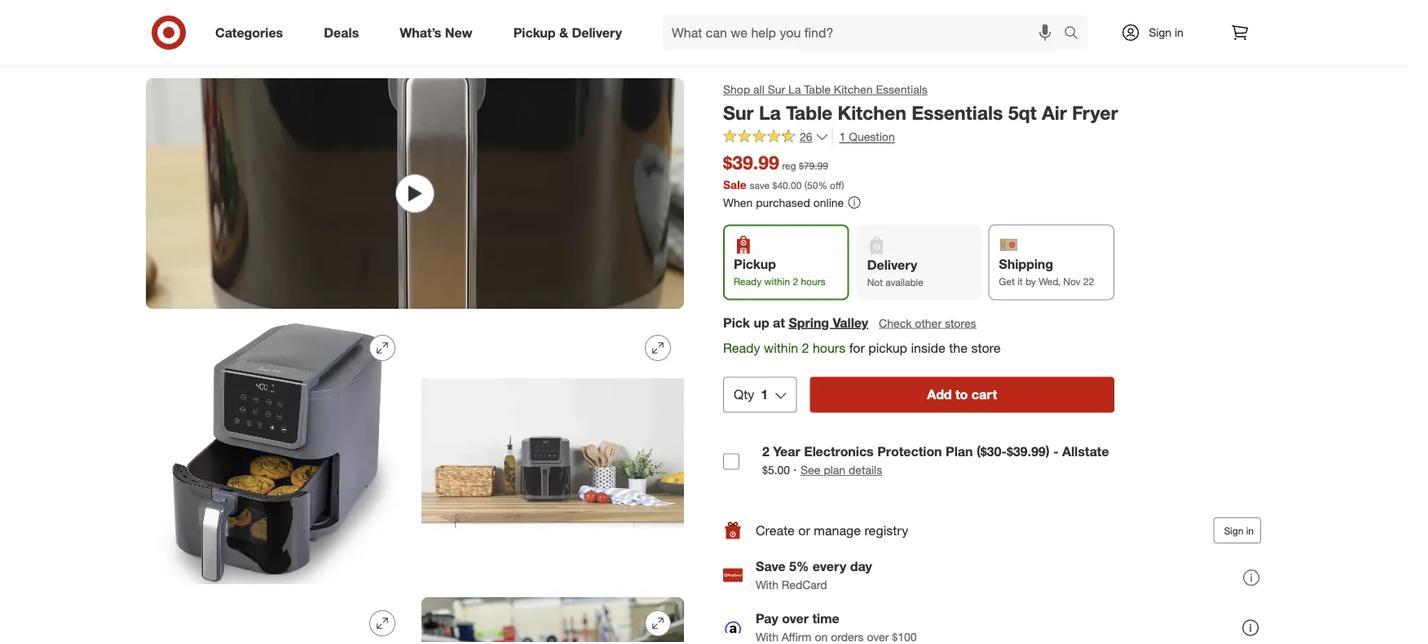 Task type: vqa. For each thing, say whether or not it's contained in the screenshot.
manage
yes



Task type: locate. For each thing, give the bounding box(es) containing it.
hours up "spring"
[[801, 275, 826, 287]]

ready up pick
[[734, 275, 762, 287]]

with
[[756, 578, 779, 592]]

plan
[[946, 443, 973, 459]]

pick
[[723, 315, 750, 331]]

1 horizontal spatial sign
[[1224, 525, 1244, 537]]

pickup
[[513, 25, 556, 40], [734, 256, 776, 272]]

delivery up available
[[867, 257, 918, 273]]

1 vertical spatial pickup
[[734, 256, 776, 272]]

get
[[999, 275, 1015, 287]]

to
[[956, 387, 968, 403]]

store
[[972, 340, 1001, 356]]

search button
[[1057, 15, 1096, 54]]

1 horizontal spatial 1
[[840, 130, 846, 144]]

cart
[[972, 387, 997, 403]]

pickup up up
[[734, 256, 776, 272]]

0 vertical spatial sign in
[[1149, 25, 1184, 40]]

when purchased online
[[723, 195, 844, 210]]

spring valley button
[[789, 313, 868, 332]]

1 horizontal spatial 2
[[793, 275, 798, 287]]

1 horizontal spatial pickup
[[734, 256, 776, 272]]

photo from @targetgems, 6 of 8 image
[[422, 598, 684, 643]]

redcard
[[782, 578, 827, 592]]

ready down pick
[[723, 340, 760, 356]]

delivery right &
[[572, 25, 622, 40]]

0 vertical spatial 1
[[840, 130, 846, 144]]

2 left year
[[762, 443, 770, 459]]

inside
[[911, 340, 946, 356]]

question
[[849, 130, 895, 144]]

1 vertical spatial 1
[[761, 387, 768, 403]]

26
[[800, 130, 813, 144]]

in
[[1175, 25, 1184, 40], [1247, 525, 1254, 537]]

within down at
[[764, 340, 798, 356]]

1 horizontal spatial in
[[1247, 525, 1254, 537]]

see plan details button
[[801, 462, 882, 479]]

sur la table kitchen essentials 5qt air fryer, 1 of 8 image
[[146, 0, 684, 65]]

year
[[773, 443, 801, 459]]

0 horizontal spatial 2
[[762, 443, 770, 459]]

0 vertical spatial sur
[[768, 82, 785, 97]]

(
[[805, 179, 807, 191]]

add to cart button
[[810, 377, 1115, 413]]

shipping get it by wed, nov 22
[[999, 256, 1095, 287]]

0 horizontal spatial in
[[1175, 25, 1184, 40]]

0 horizontal spatial sign in
[[1149, 25, 1184, 40]]

0 horizontal spatial sur
[[723, 101, 754, 124]]

)
[[842, 179, 844, 191]]

sur down shop
[[723, 101, 754, 124]]

sur la table kitchen essentials 5qt air fryer, 3 of 8 image
[[146, 322, 409, 585]]

sur la table kitchen essentials 5qt air fryer, 2 of 8, play video image
[[146, 78, 684, 309]]

delivery not available
[[867, 257, 924, 288]]

the
[[949, 340, 968, 356]]

2 down "spring"
[[802, 340, 809, 356]]

0 vertical spatial 2
[[793, 275, 798, 287]]

kitchen
[[834, 82, 873, 97], [838, 101, 907, 124]]

search
[[1057, 26, 1096, 42]]

2 vertical spatial 2
[[762, 443, 770, 459]]

50
[[807, 179, 818, 191]]

pickup inside "link"
[[513, 25, 556, 40]]

1 left the question
[[840, 130, 846, 144]]

22
[[1084, 275, 1095, 287]]

it
[[1018, 275, 1023, 287]]

spring
[[789, 315, 829, 331]]

1 vertical spatial delivery
[[867, 257, 918, 273]]

1 question
[[840, 130, 895, 144]]

what's new
[[400, 25, 473, 40]]

2
[[793, 275, 798, 287], [802, 340, 809, 356], [762, 443, 770, 459]]

1 horizontal spatial delivery
[[867, 257, 918, 273]]

None checkbox
[[723, 454, 740, 470]]

create
[[756, 523, 795, 539]]

2 within from the top
[[764, 340, 798, 356]]

hours inside pickup ready within 2 hours
[[801, 275, 826, 287]]

check
[[879, 316, 912, 330]]

within
[[765, 275, 790, 287], [764, 340, 798, 356]]

2 inside pickup ready within 2 hours
[[793, 275, 798, 287]]

0 vertical spatial ready
[[734, 275, 762, 287]]

0 horizontal spatial delivery
[[572, 25, 622, 40]]

1 vertical spatial la
[[759, 101, 781, 124]]

kitchen up 1 question link
[[834, 82, 873, 97]]

deals link
[[310, 15, 379, 51]]

1 vertical spatial sign
[[1224, 525, 1244, 537]]

$
[[773, 179, 777, 191]]

add
[[927, 387, 952, 403]]

sur right the all
[[768, 82, 785, 97]]

1
[[840, 130, 846, 144], [761, 387, 768, 403]]

1 vertical spatial sign in
[[1224, 525, 1254, 537]]

manage
[[814, 523, 861, 539]]

hours down spring valley 'button'
[[813, 340, 846, 356]]

0 vertical spatial sign
[[1149, 25, 1172, 40]]

1 horizontal spatial sign in
[[1224, 525, 1254, 537]]

0 vertical spatial delivery
[[572, 25, 622, 40]]

What can we help you find? suggestions appear below search field
[[662, 15, 1068, 51]]

-
[[1054, 443, 1059, 459]]

la
[[789, 82, 801, 97], [759, 101, 781, 124]]

1 right qty at bottom
[[761, 387, 768, 403]]

0 vertical spatial within
[[765, 275, 790, 287]]

save
[[750, 179, 770, 191]]

available
[[886, 276, 924, 288]]

2 up pick up at spring valley
[[793, 275, 798, 287]]

sign in
[[1149, 25, 1184, 40], [1224, 525, 1254, 537]]

la down the all
[[759, 101, 781, 124]]

check other stores
[[879, 316, 977, 330]]

2 year electronics protection plan ($30-$39.99) - allstate $5.00 · see plan details
[[762, 443, 1109, 478]]

0 vertical spatial essentials
[[876, 82, 928, 97]]

1 vertical spatial 2
[[802, 340, 809, 356]]

essentials
[[876, 82, 928, 97], [912, 101, 1003, 124]]

new
[[445, 25, 473, 40]]

1 vertical spatial in
[[1247, 525, 1254, 537]]

$5.00
[[762, 463, 790, 478]]

0 vertical spatial pickup
[[513, 25, 556, 40]]

essentials up the question
[[876, 82, 928, 97]]

$39.99
[[723, 151, 779, 174]]

pickup left &
[[513, 25, 556, 40]]

deals
[[324, 25, 359, 40]]

qty
[[734, 387, 755, 403]]

·
[[793, 462, 797, 478]]

0 horizontal spatial pickup
[[513, 25, 556, 40]]

pickup & delivery link
[[500, 15, 643, 51]]

within up at
[[765, 275, 790, 287]]

add to cart
[[927, 387, 997, 403]]

5qt
[[1008, 101, 1037, 124]]

sur la table kitchen essentials 5qt air fryer, 4 of 8 image
[[422, 322, 684, 585]]

1 question link
[[832, 128, 895, 146]]

ready inside pickup ready within 2 hours
[[734, 275, 762, 287]]

0 vertical spatial hours
[[801, 275, 826, 287]]

1 vertical spatial essentials
[[912, 101, 1003, 124]]

la right the all
[[789, 82, 801, 97]]

in inside button
[[1247, 525, 1254, 537]]

pickup inside pickup ready within 2 hours
[[734, 256, 776, 272]]

1 horizontal spatial la
[[789, 82, 801, 97]]

essentials left 5qt
[[912, 101, 1003, 124]]

hours
[[801, 275, 826, 287], [813, 340, 846, 356]]

1 vertical spatial within
[[764, 340, 798, 356]]

0 horizontal spatial sign
[[1149, 25, 1172, 40]]

wed,
[[1039, 275, 1061, 287]]

kitchen up the question
[[838, 101, 907, 124]]

1 within from the top
[[765, 275, 790, 287]]

time
[[813, 611, 840, 627]]

1 vertical spatial sur
[[723, 101, 754, 124]]



Task type: describe. For each thing, give the bounding box(es) containing it.
day
[[850, 559, 872, 575]]

pickup for &
[[513, 25, 556, 40]]

allstate
[[1062, 443, 1109, 459]]

not
[[867, 276, 883, 288]]

sign in button
[[1214, 518, 1261, 544]]

1 inside 1 question link
[[840, 130, 846, 144]]

sign in link
[[1107, 15, 1209, 51]]

online
[[814, 195, 844, 210]]

over
[[782, 611, 809, 627]]

air
[[1042, 101, 1067, 124]]

save
[[756, 559, 786, 575]]

shipping
[[999, 256, 1054, 272]]

$39.99)
[[1007, 443, 1050, 459]]

26 link
[[723, 128, 829, 148]]

0 horizontal spatial la
[[759, 101, 781, 124]]

0 horizontal spatial 1
[[761, 387, 768, 403]]

0 vertical spatial la
[[789, 82, 801, 97]]

pay
[[756, 611, 779, 627]]

valley
[[833, 315, 868, 331]]

all
[[754, 82, 765, 97]]

what's new link
[[386, 15, 493, 51]]

within inside pickup ready within 2 hours
[[765, 275, 790, 287]]

electronics
[[804, 443, 874, 459]]

1 vertical spatial kitchen
[[838, 101, 907, 124]]

for
[[849, 340, 865, 356]]

$39.99 reg $79.99 sale save $ 40.00 ( 50 % off )
[[723, 151, 844, 192]]

0 vertical spatial table
[[804, 82, 831, 97]]

nov
[[1064, 275, 1081, 287]]

$79.99
[[799, 160, 828, 172]]

($30-
[[977, 443, 1007, 459]]

0 vertical spatial in
[[1175, 25, 1184, 40]]

what's
[[400, 25, 442, 40]]

2 horizontal spatial 2
[[802, 340, 809, 356]]

1 horizontal spatial sur
[[768, 82, 785, 97]]

when
[[723, 195, 753, 210]]

pickup for ready
[[734, 256, 776, 272]]

ready within 2 hours for pickup inside the store
[[723, 340, 1001, 356]]

delivery inside "link"
[[572, 25, 622, 40]]

0 vertical spatial kitchen
[[834, 82, 873, 97]]

purchased
[[756, 195, 810, 210]]

5%
[[789, 559, 809, 575]]

or
[[799, 523, 810, 539]]

pay over time
[[756, 611, 840, 627]]

shop
[[723, 82, 750, 97]]

shop all sur la table kitchen essentials sur la table kitchen essentials 5qt air fryer
[[723, 82, 1118, 124]]

1 vertical spatial hours
[[813, 340, 846, 356]]

qty 1
[[734, 387, 768, 403]]

delivery inside delivery not available
[[867, 257, 918, 273]]

sale
[[723, 177, 747, 192]]

stores
[[945, 316, 977, 330]]

create or manage registry
[[756, 523, 909, 539]]

registry
[[865, 523, 909, 539]]

plan
[[824, 463, 846, 478]]

pickup
[[869, 340, 908, 356]]

sign in inside button
[[1224, 525, 1254, 537]]

pickup ready within 2 hours
[[734, 256, 826, 287]]

save 5% every day with redcard
[[756, 559, 872, 592]]

sign inside button
[[1224, 525, 1244, 537]]

sur la table kitchen essentials 5qt air fryer, 5 of 8 image
[[146, 598, 409, 643]]

pickup & delivery
[[513, 25, 622, 40]]

&
[[559, 25, 568, 40]]

categories
[[215, 25, 283, 40]]

pick up at spring valley
[[723, 315, 868, 331]]

other
[[915, 316, 942, 330]]

2 inside 2 year electronics protection plan ($30-$39.99) - allstate $5.00 · see plan details
[[762, 443, 770, 459]]

1 vertical spatial table
[[786, 101, 833, 124]]

fryer
[[1072, 101, 1118, 124]]

protection
[[878, 443, 942, 459]]

40.00
[[777, 179, 802, 191]]

every
[[813, 559, 847, 575]]

see
[[801, 463, 821, 478]]

off
[[830, 179, 842, 191]]

categories link
[[201, 15, 304, 51]]

up
[[754, 315, 770, 331]]

%
[[818, 179, 827, 191]]

1 vertical spatial ready
[[723, 340, 760, 356]]

at
[[773, 315, 785, 331]]

reg
[[782, 160, 796, 172]]

details
[[849, 463, 882, 478]]

by
[[1026, 275, 1036, 287]]



